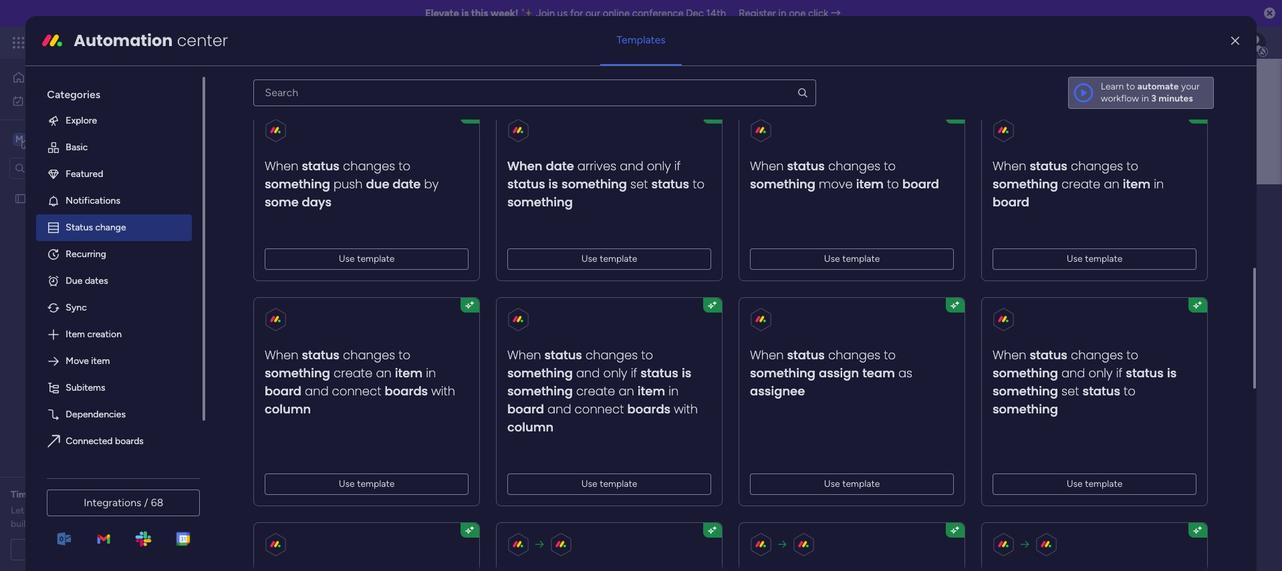 Task type: locate. For each thing, give the bounding box(es) containing it.
work for monday
[[108, 35, 132, 50]]

changes inside when status changes   to something move item to board
[[829, 158, 881, 174]]

free
[[59, 519, 78, 530]]

see plans
[[234, 37, 274, 48]]

use template button
[[265, 249, 469, 270], [508, 249, 712, 270], [750, 249, 954, 270], [993, 249, 1197, 270], [265, 474, 469, 495], [508, 474, 712, 495], [750, 474, 954, 495], [993, 474, 1197, 495]]

connected boards option
[[36, 428, 192, 455]]

and inside when date arrives   and only if status is something set status to something
[[620, 158, 644, 174]]

use template button for when status changes   to something assign team as assignee
[[750, 474, 954, 495]]

review up the what
[[92, 489, 121, 501]]

when inside when status changes   to something create an item in board and connect boards with column
[[265, 347, 299, 364]]

when inside when status changes   to something push due date by some days
[[265, 158, 299, 174]]

this right recently
[[446, 302, 461, 313]]

68
[[151, 497, 164, 510]]

/
[[144, 497, 148, 510]]

if inside when date arrives   and only if status is something set status to something
[[675, 158, 681, 174]]

boards
[[252, 302, 281, 313]]

1 horizontal spatial for
[[570, 7, 583, 19]]

only
[[647, 158, 671, 174], [604, 365, 628, 382], [1089, 365, 1113, 382]]

you've
[[129, 506, 156, 517]]

0 horizontal spatial with
[[432, 383, 456, 400]]

main right days
[[334, 189, 385, 219]]

dashboards
[[301, 302, 350, 313]]

test down search in workspace field
[[31, 193, 49, 204]]

when inside when status changes   to something and only if status is something set status to something
[[993, 347, 1027, 364]]

work for my
[[45, 95, 65, 106]]

1 horizontal spatial with
[[674, 401, 698, 418]]

visited
[[370, 302, 397, 313]]

sync option
[[36, 295, 192, 321]]

date left 'arrives'
[[546, 158, 574, 174]]

when status changes   to something push due date by some days
[[265, 158, 439, 211]]

boards
[[289, 270, 322, 282], [385, 383, 428, 400], [628, 401, 671, 418], [115, 436, 144, 447]]

in
[[779, 7, 787, 19], [1142, 93, 1149, 104], [1154, 176, 1164, 192], [436, 302, 444, 313], [426, 365, 436, 382], [669, 383, 679, 400]]

use template button for when status changes   to something push due date by some days
[[265, 249, 469, 270]]

is inside when status changes   to something and only if status is something create an item in board and connect boards with column
[[682, 365, 692, 382]]

14th
[[707, 7, 726, 19]]

create inside when status changes   to something create an item in board
[[1062, 176, 1101, 192]]

only inside when status changes   to something and only if status is something create an item in board and connect boards with column
[[604, 365, 628, 382]]

when for when status changes   to something and only if status is something set status to something
[[993, 347, 1027, 364]]

public board image
[[14, 192, 27, 205], [253, 331, 267, 346]]

0 horizontal spatial this
[[446, 302, 461, 313]]

date inside when date arrives   and only if status is something set status to something
[[546, 158, 574, 174]]

boards inside when status changes   to something and only if status is something create an item in board and connect boards with column
[[628, 401, 671, 418]]

0 horizontal spatial for
[[34, 489, 47, 501]]

1 vertical spatial option
[[36, 455, 192, 482]]

0 vertical spatial public board image
[[14, 192, 27, 205]]

0 vertical spatial our
[[586, 7, 600, 19]]

2 horizontal spatial if
[[1117, 365, 1123, 382]]

use template for create an
[[582, 479, 638, 490]]

use template
[[339, 253, 395, 265], [582, 253, 638, 265], [824, 253, 880, 265], [1067, 253, 1123, 265], [339, 479, 395, 490], [582, 479, 638, 490], [824, 479, 880, 490], [1067, 479, 1123, 490]]

2 vertical spatial workspace
[[464, 302, 509, 313]]

board inside when status changes   to something create an item in board and connect boards with column
[[265, 383, 302, 400]]

0 vertical spatial test
[[31, 193, 49, 204]]

1 vertical spatial date
[[393, 176, 421, 192]]

to inside when status changes   to something create an item in board and connect boards with column
[[399, 347, 411, 364]]

in inside when status changes   to something and only if status is something create an item in board and connect boards with column
[[669, 383, 679, 400]]

connected boards
[[66, 436, 144, 447]]

your
[[1181, 81, 1200, 92]]

when status changes   to something create an item in board and connect boards with column
[[265, 347, 456, 418]]

test down boards
[[275, 333, 292, 344]]

1 horizontal spatial this
[[471, 7, 488, 19]]

create inside when status changes   to something create an item in board and connect boards with column
[[334, 365, 373, 382]]

workspace
[[57, 133, 110, 145], [390, 189, 505, 219], [464, 302, 509, 313]]

1 horizontal spatial work
[[108, 35, 132, 50]]

use template for when status changes   to something create an item in board
[[1067, 253, 1123, 265]]

if for when status changes   to something and only if status is something create an item in board and connect boards with column
[[631, 365, 638, 382]]

status
[[66, 222, 93, 233]]

public board image inside 'test' list box
[[14, 192, 27, 205]]

template for when status changes   to something move item to board
[[843, 253, 880, 265]]

in inside when status changes   to something create an item in board and connect boards with column
[[426, 365, 436, 382]]

1 vertical spatial column
[[508, 419, 554, 436]]

automation  center image
[[42, 30, 63, 51]]

workspace selection element
[[13, 131, 112, 149]]

template for when status changes   to something push due date by some days
[[357, 253, 395, 265]]

if inside when status changes   to something and only if status is something create an item in board and connect boards with column
[[631, 365, 638, 382]]

use template button for create an
[[508, 474, 712, 495]]

1 horizontal spatial if
[[675, 158, 681, 174]]

item inside when status changes   to something move item to board
[[857, 176, 884, 192]]

changes inside when status changes   to something and only if status is something create an item in board and connect boards with column
[[586, 347, 638, 364]]

subitems option
[[36, 375, 192, 402]]

1 vertical spatial public board image
[[253, 331, 267, 346]]

1 vertical spatial set
[[1062, 383, 1080, 400]]

1 vertical spatial main workspace
[[334, 189, 505, 219]]

my work button
[[8, 90, 144, 111]]

1 horizontal spatial only
[[647, 158, 671, 174]]

board inside when status changes   to something create an item in board
[[993, 194, 1030, 211]]

0 vertical spatial set
[[631, 176, 649, 192]]

for inside time for an expert review let our experts review what you've built so far. free of charge
[[34, 489, 47, 501]]

template
[[357, 253, 395, 265], [600, 253, 638, 265], [843, 253, 880, 265], [1086, 253, 1123, 265], [357, 479, 395, 490], [600, 479, 638, 490], [843, 479, 880, 490], [1086, 479, 1123, 490]]

one
[[789, 7, 806, 19]]

to
[[1126, 81, 1135, 92], [399, 158, 411, 174], [884, 158, 896, 174], [1127, 158, 1139, 174], [693, 176, 705, 192], [888, 176, 900, 192], [399, 347, 411, 364], [642, 347, 654, 364], [884, 347, 896, 364], [1127, 347, 1139, 364], [1124, 383, 1136, 400]]

0 vertical spatial connect
[[332, 383, 382, 400]]

changes for when status changes   to something and only if status is something create an item in board and connect boards with column
[[586, 347, 638, 364]]

2 horizontal spatial only
[[1089, 365, 1113, 382]]

1 horizontal spatial main
[[334, 189, 385, 219]]

test list box
[[0, 185, 171, 390]]

when status changes   to something assign team as assignee
[[750, 347, 913, 400]]

something inside when status changes   to something create an item in board and connect boards with column
[[265, 365, 331, 382]]

0 vertical spatial column
[[265, 401, 311, 418]]

our left online
[[586, 7, 600, 19]]

online
[[603, 7, 630, 19]]

1 horizontal spatial date
[[546, 158, 574, 174]]

changes inside when status changes   to something assign team as assignee
[[829, 347, 881, 364]]

connect inside when status changes   to something and only if status is something create an item in board and connect boards with column
[[575, 401, 624, 418]]

public board image down boards
[[253, 331, 267, 346]]

when inside when status changes   to something move item to board
[[750, 158, 784, 174]]

date left by at the left top of page
[[393, 176, 421, 192]]

0 vertical spatial date
[[546, 158, 574, 174]]

use for when status changes   to something push due date by some days
[[339, 253, 355, 265]]

1 vertical spatial with
[[674, 401, 698, 418]]

our inside time for an expert review let our experts review what you've built so far. free of charge
[[27, 506, 40, 517]]

0 vertical spatial workspace
[[57, 133, 110, 145]]

1 horizontal spatial public board image
[[253, 331, 267, 346]]

recurring option
[[36, 241, 192, 268]]

changes inside when status changes   to something create an item in board
[[1071, 158, 1124, 174]]

0 horizontal spatial public board image
[[14, 192, 27, 205]]

when inside when date arrives   and only if status is something set status to something
[[508, 158, 543, 174]]

a
[[85, 544, 90, 556]]

so
[[31, 519, 41, 530]]

0 vertical spatial create
[[1062, 176, 1101, 192]]

create for when status changes   to something create an item in board and connect boards with column
[[334, 365, 373, 382]]

option
[[0, 187, 171, 189], [36, 455, 192, 482]]

2 horizontal spatial create
[[1062, 176, 1101, 192]]

use
[[339, 253, 355, 265], [582, 253, 598, 265], [824, 253, 841, 265], [1067, 253, 1083, 265], [339, 479, 355, 490], [582, 479, 598, 490], [824, 479, 841, 490], [1067, 479, 1083, 490]]

join
[[536, 7, 555, 19]]

connect
[[332, 383, 382, 400], [575, 401, 624, 418]]

your workflow in
[[1101, 81, 1200, 104]]

option down connected boards
[[36, 455, 192, 482]]

0 horizontal spatial only
[[604, 365, 628, 382]]

1 horizontal spatial set
[[1062, 383, 1080, 400]]

work inside 'button'
[[45, 95, 65, 106]]

changes
[[343, 158, 395, 174], [829, 158, 881, 174], [1071, 158, 1124, 174], [343, 347, 395, 364], [586, 347, 638, 364], [829, 347, 881, 364], [1071, 347, 1124, 364]]

schedule a meeting
[[44, 544, 127, 556]]

0 horizontal spatial connect
[[332, 383, 382, 400]]

1 vertical spatial for
[[34, 489, 47, 501]]

to inside when status changes   to something push due date by some days
[[399, 158, 411, 174]]

template for create an
[[600, 479, 638, 490]]

main inside workspace selection "element"
[[31, 133, 54, 145]]

when for when status changes   to something move item to board
[[750, 158, 784, 174]]

1 horizontal spatial connect
[[575, 401, 624, 418]]

help
[[1180, 538, 1204, 551]]

None search field
[[254, 79, 816, 106]]

1 vertical spatial connect
[[575, 401, 624, 418]]

home button
[[8, 67, 144, 88]]

test
[[31, 193, 49, 204], [275, 333, 292, 344]]

featured option
[[36, 161, 192, 188]]

template for to
[[600, 253, 638, 265]]

changes for when status changes   to something push due date by some days
[[343, 158, 395, 174]]

when for when status changes   to something create an item in board and connect boards with column
[[265, 347, 299, 364]]

0 horizontal spatial if
[[631, 365, 638, 382]]

work right monday
[[108, 35, 132, 50]]

for right the us
[[570, 7, 583, 19]]

create for when status changes   to something create an item in board
[[1062, 176, 1101, 192]]

something inside when status changes   to something assign team as assignee
[[750, 365, 816, 382]]

when for when date arrives   and only if status is something set status to something
[[508, 158, 543, 174]]

to inside when status changes   to something assign team as assignee
[[884, 347, 896, 364]]

only for when status changes   to something and only if status is something create an item in board and connect boards with column
[[604, 365, 628, 382]]

only inside when status changes   to something and only if status is something set status to something
[[1089, 365, 1113, 382]]

1 vertical spatial work
[[45, 95, 65, 106]]

1 vertical spatial our
[[27, 506, 40, 517]]

push
[[334, 176, 363, 192]]

my work
[[29, 95, 65, 106]]

for
[[570, 7, 583, 19], [34, 489, 47, 501]]

recurring
[[66, 249, 106, 260]]

management
[[135, 35, 208, 50]]

this left week!
[[471, 7, 488, 19]]

0 horizontal spatial date
[[393, 176, 421, 192]]

changes for when status changes   to something assign team as assignee
[[829, 347, 881, 364]]

1 horizontal spatial main workspace
[[334, 189, 505, 219]]

1 vertical spatial create
[[334, 365, 373, 382]]

only for when status changes   to something and only if status is something set status to something
[[1089, 365, 1113, 382]]

when status changes   to something and only if status is something set status to something
[[993, 347, 1177, 418]]

notifications
[[66, 195, 120, 206]]

0 horizontal spatial work
[[45, 95, 65, 106]]

basic
[[66, 142, 88, 153]]

column
[[265, 401, 311, 418], [508, 419, 554, 436]]

1 horizontal spatial our
[[586, 7, 600, 19]]

0 horizontal spatial main workspace
[[31, 133, 110, 145]]

use template button for when status changes   to something create an item in board
[[993, 249, 1197, 270]]

for right time
[[34, 489, 47, 501]]

in inside when status changes   to something create an item in board
[[1154, 176, 1164, 192]]

when inside when status changes   to something and only if status is something create an item in board and connect boards with column
[[508, 347, 541, 364]]

is
[[462, 7, 469, 19], [549, 176, 559, 192], [682, 365, 692, 382], [1168, 365, 1177, 382]]

column inside when status changes   to something create an item in board and connect boards with column
[[265, 401, 311, 418]]

item
[[857, 176, 884, 192], [1123, 176, 1151, 192], [91, 356, 110, 367], [395, 365, 423, 382], [638, 383, 666, 400]]

1 horizontal spatial column
[[508, 419, 554, 436]]

option down featured
[[0, 187, 171, 189]]

when inside when status changes   to something assign team as assignee
[[750, 347, 784, 364]]

changes inside when status changes   to something and only if status is something set status to something
[[1071, 347, 1124, 364]]

Search for a column type search field
[[254, 79, 816, 106]]

use template button for set
[[993, 474, 1197, 495]]

use template button for and connect
[[265, 474, 469, 495]]

1 horizontal spatial create
[[577, 383, 616, 400]]

0 horizontal spatial create
[[334, 365, 373, 382]]

changes inside when status changes   to something create an item in board and connect boards with column
[[343, 347, 395, 364]]

public board image down workspace image
[[14, 192, 27, 205]]

when status changes   to something create an item in board
[[993, 158, 1164, 211]]

workspace inside workspace selection "element"
[[57, 133, 110, 145]]

to inside when status changes   to something and only if status is something create an item in board and connect boards with column
[[642, 347, 654, 364]]

if for when status changes   to something and only if status is something set status to something
[[1117, 365, 1123, 382]]

by
[[425, 176, 439, 192]]

main workspace
[[31, 133, 110, 145], [334, 189, 505, 219]]

categories list box
[[36, 77, 206, 482]]

2 vertical spatial create
[[577, 383, 616, 400]]

0 horizontal spatial main
[[31, 133, 54, 145]]

1 vertical spatial review
[[76, 506, 104, 517]]

with
[[432, 383, 456, 400], [674, 401, 698, 418]]

work
[[108, 35, 132, 50], [45, 95, 65, 106]]

1 vertical spatial main
[[334, 189, 385, 219]]

categories
[[47, 88, 100, 101]]

0 horizontal spatial column
[[265, 401, 311, 418]]

to inside when status changes   to something create an item in board
[[1127, 158, 1139, 174]]

review up of
[[76, 506, 104, 517]]

0 horizontal spatial set
[[631, 176, 649, 192]]

schedule
[[44, 544, 83, 556]]

us
[[558, 7, 568, 19]]

use for when status changes   to something assign team as assignee
[[824, 479, 841, 490]]

1 vertical spatial workspace
[[390, 189, 505, 219]]

when inside when status changes   to something create an item in board
[[993, 158, 1027, 174]]

work right my
[[45, 95, 65, 106]]

something inside when status changes   to something create an item in board
[[993, 176, 1059, 192]]

0 vertical spatial work
[[108, 35, 132, 50]]

public board image inside 'test' link
[[253, 331, 267, 346]]

status inside when status changes   to something create an item in board and connect boards with column
[[302, 347, 340, 364]]

set
[[631, 176, 649, 192], [1062, 383, 1080, 400]]

1 vertical spatial test
[[275, 333, 292, 344]]

if inside when status changes   to something and only if status is something set status to something
[[1117, 365, 1123, 382]]

our up so at bottom
[[27, 506, 40, 517]]

use for when status changes   to something create an item in board
[[1067, 253, 1083, 265]]

3 minutes
[[1152, 93, 1193, 104]]

an inside time for an expert review let our experts review what you've built so far. free of charge
[[49, 489, 59, 501]]

✨
[[521, 7, 534, 19]]

changes inside when status changes   to something push due date by some days
[[343, 158, 395, 174]]

0 vertical spatial main
[[31, 133, 54, 145]]

main right workspace image
[[31, 133, 54, 145]]

0 horizontal spatial test
[[31, 193, 49, 204]]

boards inside when status changes   to something create an item in board and connect boards with column
[[385, 383, 428, 400]]

0 vertical spatial main workspace
[[31, 133, 110, 145]]

item inside when status changes   to something and only if status is something create an item in board and connect boards with column
[[638, 383, 666, 400]]

set inside when date arrives   and only if status is something set status to something
[[631, 176, 649, 192]]

this
[[471, 7, 488, 19], [446, 302, 461, 313]]

review
[[92, 489, 121, 501], [76, 506, 104, 517]]

if
[[675, 158, 681, 174], [631, 365, 638, 382], [1117, 365, 1123, 382]]

0 horizontal spatial our
[[27, 506, 40, 517]]

use for to
[[582, 253, 598, 265]]

with inside when status changes   to something and only if status is something create an item in board and connect boards with column
[[674, 401, 698, 418]]

0 vertical spatial with
[[432, 383, 456, 400]]

template for when status changes   to something create an item in board
[[1086, 253, 1123, 265]]

when for when status changes   to something push due date by some days
[[265, 158, 299, 174]]

categories heading
[[36, 77, 192, 108]]



Task type: describe. For each thing, give the bounding box(es) containing it.
use template button for to
[[508, 249, 712, 270]]

see
[[234, 37, 250, 48]]

status change
[[66, 222, 126, 233]]

changes for when status changes   to something and only if status is something set status to something
[[1071, 347, 1124, 364]]

status change option
[[36, 215, 192, 241]]

column inside when status changes   to something and only if status is something create an item in board and connect boards with column
[[508, 419, 554, 436]]

status inside when status changes   to something assign team as assignee
[[788, 347, 825, 364]]

item inside when status changes   to something create an item in board
[[1123, 176, 1151, 192]]

item
[[66, 329, 85, 340]]

time for an expert review let our experts review what you've built so far. free of charge
[[11, 489, 156, 530]]

explore option
[[36, 108, 192, 134]]

Main workspace field
[[330, 189, 1228, 219]]

help button
[[1169, 534, 1216, 556]]

integrations / 68
[[84, 497, 164, 510]]

when status changes   to something move item to board
[[750, 158, 940, 192]]

item creation
[[66, 329, 122, 340]]

Search in workspace field
[[28, 160, 112, 176]]

minutes
[[1159, 93, 1193, 104]]

subitems
[[66, 382, 105, 394]]

automation center
[[74, 29, 228, 51]]

far.
[[44, 519, 57, 530]]

integrations
[[84, 497, 141, 510]]

days
[[302, 194, 332, 211]]

use template for when status changes   to something assign team as assignee
[[824, 479, 880, 490]]

only inside when date arrives   and only if status is something set status to something
[[647, 158, 671, 174]]

sync
[[66, 302, 87, 313]]

dependencies
[[66, 409, 126, 420]]

center
[[177, 29, 228, 51]]

board inside when status changes   to something and only if status is something create an item in board and connect boards with column
[[508, 401, 545, 418]]

conference
[[632, 7, 684, 19]]

use for set
[[1067, 479, 1083, 490]]

use for when status changes   to something move item to board
[[824, 253, 841, 265]]

move item
[[66, 356, 110, 367]]

due dates option
[[36, 268, 192, 295]]

register in one click → link
[[739, 7, 841, 19]]

in inside your workflow in
[[1142, 93, 1149, 104]]

status inside when status changes   to something push due date by some days
[[302, 158, 340, 174]]

monday
[[60, 35, 105, 50]]

an inside when status changes   to something create an item in board
[[1104, 176, 1120, 192]]

featured
[[66, 168, 103, 180]]

team
[[863, 365, 895, 382]]

→
[[831, 7, 841, 19]]

of
[[80, 519, 89, 530]]

time
[[11, 489, 32, 501]]

what
[[106, 506, 127, 517]]

changes for when status changes   to something move item to board
[[829, 158, 881, 174]]

integrations / 68 button
[[47, 490, 200, 517]]

change
[[95, 222, 126, 233]]

test inside list box
[[31, 193, 49, 204]]

when for when status changes   to something assign team as assignee
[[750, 347, 784, 364]]

use for create an
[[582, 479, 598, 490]]

schedule a meeting button
[[11, 540, 160, 561]]

dependencies option
[[36, 402, 192, 428]]

click
[[808, 7, 829, 19]]

template for set
[[1086, 479, 1123, 490]]

monday work management
[[60, 35, 208, 50]]

creation
[[87, 329, 122, 340]]

0 vertical spatial option
[[0, 187, 171, 189]]

dec
[[686, 7, 704, 19]]

use template for when status changes   to something push due date by some days
[[339, 253, 395, 265]]

0 vertical spatial for
[[570, 7, 583, 19]]

some
[[265, 194, 299, 211]]

boards and dashboards you visited recently in this workspace
[[252, 302, 509, 313]]

expert
[[62, 489, 90, 501]]

m
[[15, 133, 23, 145]]

arrives
[[578, 158, 617, 174]]

test link
[[233, 320, 895, 358]]

connect inside when status changes   to something create an item in board and connect boards with column
[[332, 383, 382, 400]]

set inside when status changes   to something and only if status is something set status to something
[[1062, 383, 1080, 400]]

when for when status changes   to something and only if status is something create an item in board and connect boards with column
[[508, 347, 541, 364]]

assign
[[819, 365, 860, 382]]

boards inside option
[[115, 436, 144, 447]]

status inside when status changes   to something move item to board
[[788, 158, 825, 174]]

search image
[[797, 87, 809, 99]]

1 horizontal spatial test
[[275, 333, 292, 344]]

something inside when status changes   to something move item to board
[[750, 176, 816, 192]]

move item option
[[36, 348, 192, 375]]

to inside when date arrives   and only if status is something set status to something
[[693, 176, 705, 192]]

assignee
[[750, 383, 805, 400]]

recent boards
[[252, 270, 322, 282]]

due dates
[[66, 275, 108, 287]]

elevate is this week! ✨ join us for our online conference dec 14th
[[425, 7, 726, 19]]

item inside when status changes   to something create an item in board and connect boards with column
[[395, 365, 423, 382]]

and inside when status changes   to something and only if status is something set status to something
[[1062, 365, 1086, 382]]

plans
[[252, 37, 274, 48]]

item creation option
[[36, 321, 192, 348]]

use template for to
[[582, 253, 638, 265]]

template for and connect
[[357, 479, 395, 490]]

basic option
[[36, 134, 192, 161]]

meeting
[[92, 544, 127, 556]]

changes for when status changes   to something create an item in board
[[1071, 158, 1124, 174]]

due
[[66, 275, 83, 287]]

when date arrives   and only if status is something set status to something
[[508, 158, 705, 211]]

use template for and connect
[[339, 479, 395, 490]]

members
[[338, 270, 382, 282]]

workflow
[[1101, 93, 1140, 104]]

dates
[[85, 275, 108, 287]]

use template for when status changes   to something move item to board
[[824, 253, 880, 265]]

0 vertical spatial review
[[92, 489, 121, 501]]

is inside when status changes   to something and only if status is something set status to something
[[1168, 365, 1177, 382]]

date inside when status changes   to something push due date by some days
[[393, 176, 421, 192]]

select product image
[[12, 36, 25, 49]]

let
[[11, 506, 24, 517]]

move
[[66, 356, 89, 367]]

1 vertical spatial this
[[446, 302, 461, 313]]

an inside when status changes   to something create an item in board and connect boards with column
[[376, 365, 392, 382]]

is inside when date arrives   and only if status is something set status to something
[[549, 176, 559, 192]]

my
[[29, 95, 42, 106]]

board inside when status changes   to something move item to board
[[903, 176, 940, 192]]

use template button for when status changes   to something move item to board
[[750, 249, 954, 270]]

brad klo image
[[1245, 32, 1266, 53]]

see plans button
[[216, 33, 280, 53]]

built
[[11, 519, 29, 530]]

you
[[352, 302, 367, 313]]

learn to automate
[[1101, 81, 1179, 92]]

and inside when status changes   to something create an item in board and connect boards with column
[[305, 383, 329, 400]]

as
[[899, 365, 913, 382]]

template for when status changes   to something assign team as assignee
[[843, 479, 880, 490]]

move
[[819, 176, 853, 192]]

use for and connect
[[339, 479, 355, 490]]

permissions
[[398, 270, 455, 282]]

register in one click →
[[739, 7, 841, 19]]

0 vertical spatial this
[[471, 7, 488, 19]]

3
[[1152, 93, 1157, 104]]

status inside when status changes   to something create an item in board
[[1030, 158, 1068, 174]]

something inside when status changes   to something push due date by some days
[[265, 176, 331, 192]]

register
[[739, 7, 776, 19]]

main workspace inside workspace selection "element"
[[31, 133, 110, 145]]

charge
[[91, 519, 120, 530]]

automation
[[74, 29, 173, 51]]

item inside option
[[91, 356, 110, 367]]

week!
[[491, 7, 519, 19]]

learn
[[1101, 81, 1124, 92]]

an inside when status changes   to something and only if status is something create an item in board and connect boards with column
[[619, 383, 635, 400]]

with inside when status changes   to something create an item in board and connect boards with column
[[432, 383, 456, 400]]

when status changes   to something and only if status is something create an item in board and connect boards with column
[[508, 347, 698, 436]]

create inside when status changes   to something and only if status is something create an item in board and connect boards with column
[[577, 383, 616, 400]]

workspace image
[[13, 132, 26, 147]]

use template for set
[[1067, 479, 1123, 490]]

notifications option
[[36, 188, 192, 215]]

when for when status changes   to something create an item in board
[[993, 158, 1027, 174]]

connected
[[66, 436, 113, 447]]

changes for when status changes   to something create an item in board and connect boards with column
[[343, 347, 395, 364]]



Task type: vqa. For each thing, say whether or not it's contained in the screenshot.
the Help icon
no



